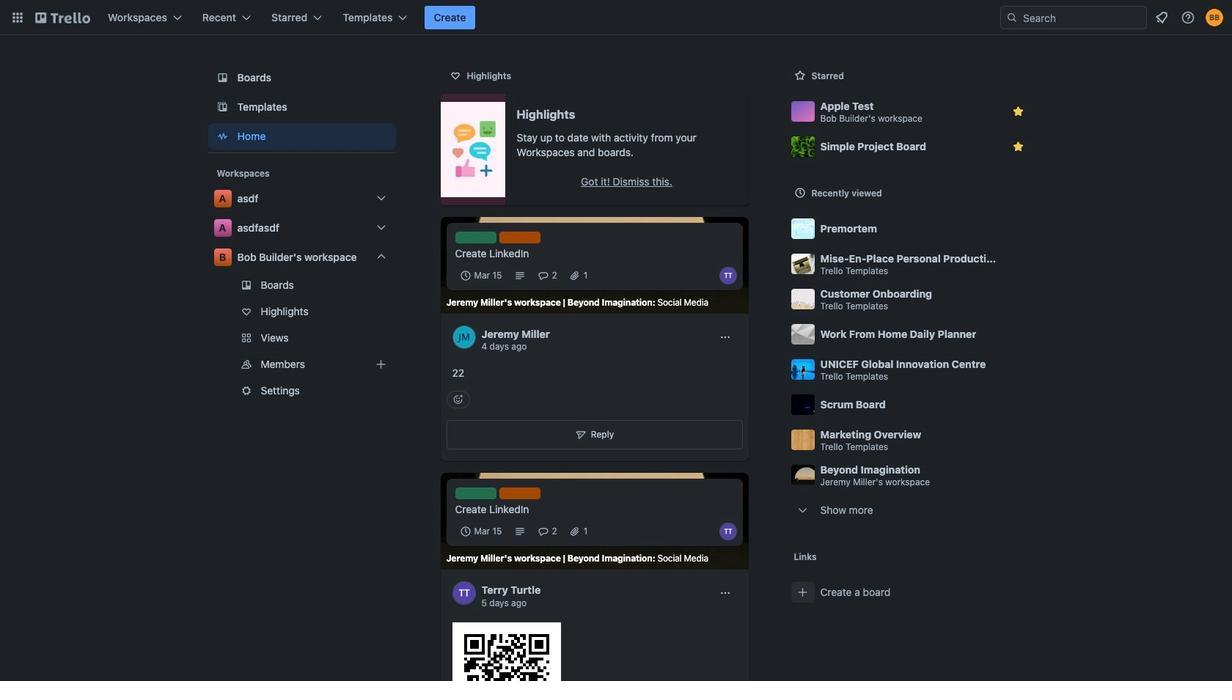 Task type: vqa. For each thing, say whether or not it's contained in the screenshot.
Show menu image
no



Task type: describe. For each thing, give the bounding box(es) containing it.
home image
[[214, 128, 232, 145]]

add image
[[372, 356, 390, 374]]

Search field
[[1019, 7, 1147, 29]]

click to unstar simple project board. it will be removed from your starred list. image
[[1012, 139, 1026, 154]]

color: green, title: none image for second "color: orange, title: none" image from the top
[[455, 488, 496, 500]]

template board image
[[214, 98, 232, 116]]

1 color: orange, title: none image from the top
[[499, 232, 540, 244]]

color: green, title: none image for second "color: orange, title: none" image from the bottom
[[455, 232, 496, 244]]

click to unstar apple test. it will be removed from your starred list. image
[[1012, 104, 1026, 119]]

trello card qr code\_\(1\).png image
[[452, 623, 561, 682]]



Task type: locate. For each thing, give the bounding box(es) containing it.
search image
[[1007, 12, 1019, 23]]

board image
[[214, 69, 232, 87]]

color: orange, title: none image
[[499, 232, 540, 244], [499, 488, 540, 500]]

1 vertical spatial color: green, title: none image
[[455, 488, 496, 500]]

color: green, title: none image
[[455, 232, 496, 244], [455, 488, 496, 500]]

0 notifications image
[[1154, 9, 1171, 26]]

2 color: orange, title: none image from the top
[[499, 488, 540, 500]]

bob builder (bobbuilder40) image
[[1206, 9, 1224, 26]]

2 color: green, title: none image from the top
[[455, 488, 496, 500]]

1 vertical spatial color: orange, title: none image
[[499, 488, 540, 500]]

open information menu image
[[1182, 10, 1196, 25]]

primary element
[[0, 0, 1233, 35]]

add reaction image
[[447, 391, 470, 409]]

back to home image
[[35, 6, 90, 29]]

0 vertical spatial color: green, title: none image
[[455, 232, 496, 244]]

0 vertical spatial color: orange, title: none image
[[499, 232, 540, 244]]

1 color: green, title: none image from the top
[[455, 232, 496, 244]]



